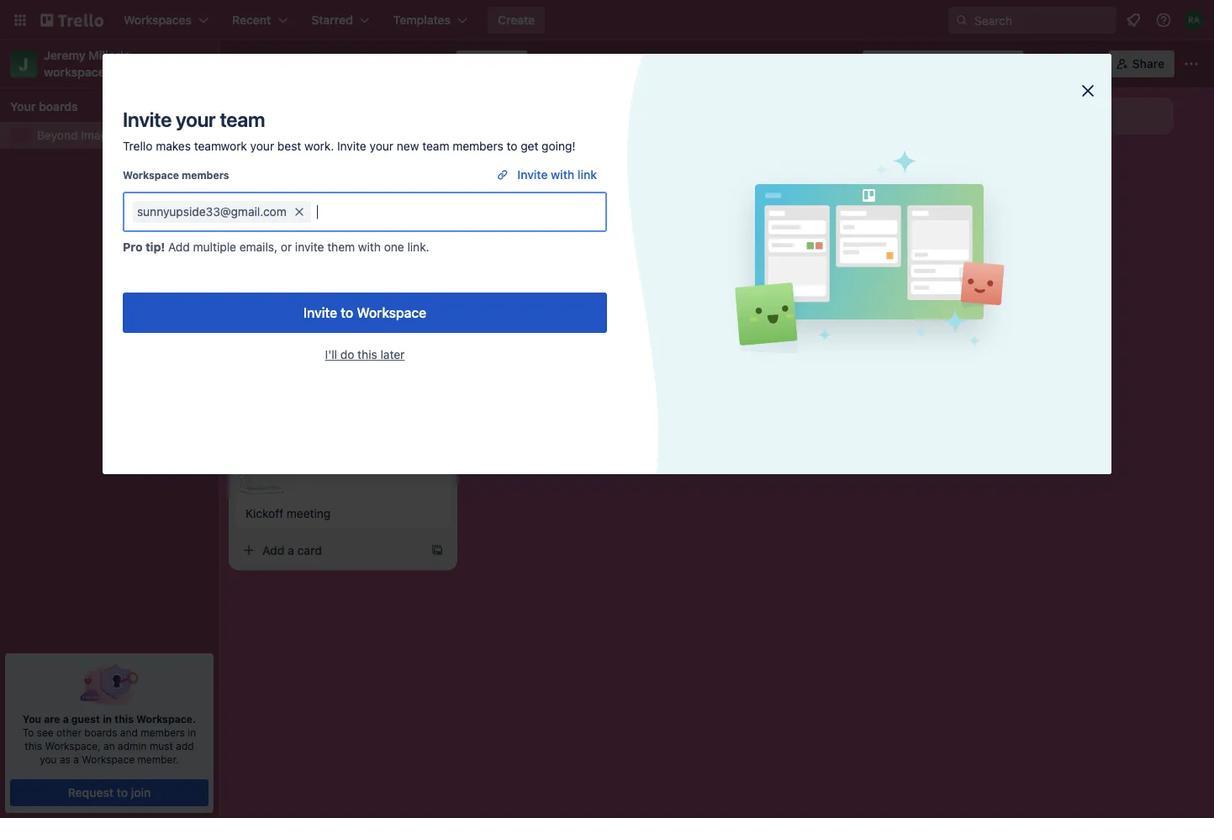 Task type: describe. For each thing, give the bounding box(es) containing it.
multiple
[[193, 240, 236, 254]]

jeremy miller's workspace
[[44, 48, 133, 79]]

3
[[246, 132, 253, 146]]

later
[[381, 348, 405, 362]]

0 horizontal spatial your
[[176, 108, 216, 131]]

0 horizontal spatial in
[[103, 713, 112, 725]]

workspace inside button
[[357, 305, 427, 321]]

workspace
[[44, 65, 105, 79]]

meeting
[[287, 506, 331, 520]]

share
[[1133, 57, 1165, 71]]

1 horizontal spatial add a card button
[[474, 210, 663, 237]]

invite with link
[[518, 168, 597, 182]]

get
[[521, 139, 539, 153]]

board link
[[456, 50, 528, 77]]

0 vertical spatial team
[[220, 108, 265, 131]]

workspace members
[[123, 169, 229, 181]]

create from template… image for topmost add a card button
[[908, 170, 922, 183]]

invite for workspace
[[303, 305, 337, 321]]

share button
[[1109, 50, 1175, 77]]

ruby anderson (rubyanderson7) image inside the primary element
[[1184, 10, 1204, 30]]

workspace.
[[136, 713, 196, 725]]

linkedin
[[285, 163, 330, 177]]

1 vertical spatial with
[[358, 240, 381, 254]]

show menu image
[[1183, 56, 1200, 72]]

request to join
[[68, 786, 151, 800]]

thoughts thinking
[[484, 162, 531, 187]]

cards
[[256, 132, 286, 146]]

beyond imagination inside beyond imagination link
[[37, 128, 144, 142]]

as
[[60, 754, 71, 765]]

open information menu image
[[1156, 12, 1172, 29]]

jeremy
[[44, 48, 86, 62]]

emails,
[[239, 240, 278, 254]]

1 horizontal spatial team
[[422, 139, 450, 153]]

1
[[484, 132, 490, 146]]

i'll
[[325, 348, 337, 362]]

power ups image
[[809, 57, 823, 71]]

0 horizontal spatial ruby anderson (rubyanderson7) image
[[1037, 52, 1060, 76]]

teamwork
[[194, 139, 247, 153]]

0 vertical spatial this
[[358, 348, 377, 362]]

star or unstar board image
[[402, 57, 416, 71]]

kickoff meeting link
[[246, 505, 441, 522]]

your boards
[[10, 100, 78, 114]]

1 vertical spatial members
[[182, 169, 229, 181]]

0 horizontal spatial beyond
[[37, 128, 78, 142]]

color: bold red, title: "thoughts" element
[[484, 161, 531, 174]]

invite to workspace button
[[123, 293, 607, 333]]

to
[[22, 727, 34, 738]]

join
[[131, 786, 151, 800]]

imagination inside board name text field
[[298, 55, 384, 73]]

4
[[948, 57, 956, 71]]

miller's
[[89, 48, 130, 62]]

2 vertical spatial add a card button
[[235, 537, 424, 564]]

create for create linkedin
[[246, 163, 282, 177]]

create from template… image for the bottom add a card button
[[431, 544, 444, 557]]

clear all
[[972, 57, 1017, 71]]

pro tip! add multiple emails, or invite them with one link.
[[123, 240, 429, 254]]

with inside button
[[551, 168, 575, 182]]

kickoff
[[246, 506, 284, 520]]

beyond imagination inside board name text field
[[241, 55, 384, 73]]

0 horizontal spatial add a card
[[262, 543, 322, 557]]

workspace inside you are a guest in this workspace. to see other boards and members in this workspace, an admin must add you as a workspace member.
[[82, 754, 135, 765]]

filters for 1 card matches filters
[[570, 132, 601, 146]]

beyond imagination link
[[37, 127, 188, 144]]

invite for link
[[518, 168, 548, 182]]

1 card matches filters
[[484, 132, 601, 146]]

1 vertical spatial this
[[115, 713, 134, 725]]

terry turtle (terryturtle) image
[[424, 411, 444, 431]]

are
[[44, 713, 60, 725]]

request
[[68, 786, 114, 800]]

search image
[[955, 13, 969, 27]]

create button
[[488, 7, 545, 34]]

tip!
[[146, 240, 165, 254]]

add
[[176, 740, 194, 752]]

all
[[1005, 57, 1017, 71]]

trello
[[123, 139, 153, 153]]

your
[[10, 100, 36, 114]]

workspace visible image
[[433, 57, 446, 71]]

match
[[289, 132, 323, 146]]

2 horizontal spatial your
[[370, 139, 394, 153]]

0 horizontal spatial this
[[25, 740, 42, 752]]

invite with link button
[[484, 161, 607, 188]]

Board name text field
[[232, 50, 392, 77]]

filters for 3 cards match filters
[[326, 132, 357, 146]]

filters
[[888, 57, 923, 71]]

you
[[23, 713, 41, 725]]

i'll do this later
[[325, 348, 405, 362]]

guest
[[71, 713, 100, 725]]

best
[[277, 139, 301, 153]]

jeremy miller (jeremymiller198) image
[[1059, 52, 1082, 76]]

you are a guest in this workspace. to see other boards and members in this workspace, an admin must add you as a workspace member.
[[22, 713, 196, 765]]

your boards with 1 items element
[[10, 97, 200, 117]]

create for create
[[498, 13, 535, 27]]



Task type: vqa. For each thing, say whether or not it's contained in the screenshot.
Greg Robinson (gregrobinson96) icon
no



Task type: locate. For each thing, give the bounding box(es) containing it.
0 vertical spatial create from template… image
[[908, 170, 922, 183]]

1 vertical spatial imagination
[[81, 128, 144, 142]]

1 horizontal spatial beyond imagination
[[241, 55, 384, 73]]

1 vertical spatial beyond imagination
[[37, 128, 144, 142]]

primary element
[[0, 0, 1214, 40]]

1 horizontal spatial ruby anderson (rubyanderson7) image
[[1184, 10, 1204, 30]]

0 vertical spatial add a card button
[[713, 163, 902, 190]]

boards right the your
[[39, 100, 78, 114]]

invite
[[123, 108, 172, 131], [337, 139, 367, 153], [518, 168, 548, 182], [303, 305, 337, 321]]

makes
[[156, 139, 191, 153]]

0 vertical spatial ruby anderson (rubyanderson7) image
[[1184, 10, 1204, 30]]

workspace down an
[[82, 754, 135, 765]]

add
[[740, 169, 762, 183], [501, 217, 524, 230], [168, 240, 190, 254], [262, 543, 285, 557]]

member.
[[137, 754, 179, 765]]

link
[[578, 168, 597, 182]]

1 vertical spatial create
[[246, 163, 282, 177]]

automation image
[[833, 50, 856, 74]]

members inside invite your team trello makes teamwork your best work. invite your new team members to get going!
[[453, 139, 504, 153]]

ruby anderson (rubyanderson7) image right open information menu image
[[1184, 10, 1204, 30]]

invite for team
[[123, 108, 172, 131]]

to left join
[[117, 786, 128, 800]]

workspace down trello
[[123, 169, 179, 181]]

invite
[[295, 240, 324, 254]]

1 vertical spatial boards
[[84, 727, 117, 738]]

1 vertical spatial create from template… image
[[431, 544, 444, 557]]

1 vertical spatial ruby anderson (rubyanderson7) image
[[1037, 52, 1060, 76]]

members
[[453, 139, 504, 153], [182, 169, 229, 181], [141, 727, 185, 738]]

see
[[37, 727, 54, 738]]

2 horizontal spatial add a card button
[[713, 163, 902, 190]]

admin
[[118, 740, 147, 752]]

2 horizontal spatial this
[[358, 348, 377, 362]]

1 vertical spatial beyond
[[37, 128, 78, 142]]

imagination
[[298, 55, 384, 73], [81, 128, 144, 142]]

beyond imagination down your boards with 1 items element
[[37, 128, 144, 142]]

1 horizontal spatial create from template… image
[[908, 170, 922, 183]]

beyond down your boards
[[37, 128, 78, 142]]

0 horizontal spatial team
[[220, 108, 265, 131]]

0 vertical spatial in
[[103, 713, 112, 725]]

None text field
[[317, 197, 597, 227]]

team up the 3
[[220, 108, 265, 131]]

must
[[150, 740, 173, 752]]

0 vertical spatial members
[[453, 139, 504, 153]]

2 vertical spatial workspace
[[82, 754, 135, 765]]

with
[[551, 168, 575, 182], [358, 240, 381, 254]]

filters up "create linkedin" link
[[326, 132, 357, 146]]

0 horizontal spatial to
[[117, 786, 128, 800]]

thinking
[[484, 173, 531, 187]]

3 cards match filters
[[246, 132, 357, 146]]

0 horizontal spatial beyond imagination
[[37, 128, 144, 142]]

1 vertical spatial add a card
[[501, 217, 561, 230]]

create from template… image
[[908, 170, 922, 183], [431, 544, 444, 557]]

1 horizontal spatial with
[[551, 168, 575, 182]]

2 filters from the left
[[570, 132, 601, 146]]

filters up link
[[570, 132, 601, 146]]

work.
[[304, 139, 334, 153]]

2 vertical spatial members
[[141, 727, 185, 738]]

1 horizontal spatial boards
[[84, 727, 117, 738]]

0 vertical spatial boards
[[39, 100, 78, 114]]

or
[[281, 240, 292, 254]]

your up "makes"
[[176, 108, 216, 131]]

to left "get" at the top
[[507, 139, 518, 153]]

2 horizontal spatial add a card
[[740, 169, 800, 183]]

1 horizontal spatial create
[[498, 13, 535, 27]]

1 vertical spatial workspace
[[357, 305, 427, 321]]

workspace up later at the top of the page
[[357, 305, 427, 321]]

add a card button
[[713, 163, 902, 190], [474, 210, 663, 237], [235, 537, 424, 564]]

team right new
[[422, 139, 450, 153]]

0 vertical spatial with
[[551, 168, 575, 182]]

to up do
[[341, 305, 353, 321]]

members up color: bold red, title: "thoughts" element
[[453, 139, 504, 153]]

0 vertical spatial beyond
[[241, 55, 295, 73]]

them
[[327, 240, 355, 254]]

filters
[[326, 132, 357, 146], [570, 132, 601, 146]]

0 horizontal spatial imagination
[[81, 128, 144, 142]]

create
[[498, 13, 535, 27], [246, 163, 282, 177]]

ruby anderson (rubyanderson7) image
[[1184, 10, 1204, 30], [1037, 52, 1060, 76]]

0 horizontal spatial create
[[246, 163, 282, 177]]

1 vertical spatial to
[[341, 305, 353, 321]]

ruby anderson (rubyanderson7) image right all
[[1037, 52, 1060, 76]]

customize views image
[[536, 56, 553, 72]]

1 vertical spatial team
[[422, 139, 450, 153]]

members up must
[[141, 727, 185, 738]]

1 horizontal spatial to
[[341, 305, 353, 321]]

members inside you are a guest in this workspace. to see other boards and members in this workspace, an admin must add you as a workspace member.
[[141, 727, 185, 738]]

to
[[507, 139, 518, 153], [341, 305, 353, 321], [117, 786, 128, 800]]

create up board
[[498, 13, 535, 27]]

0 horizontal spatial add a card button
[[235, 537, 424, 564]]

do
[[340, 348, 354, 362]]

beyond up cards
[[241, 55, 295, 73]]

you
[[40, 754, 57, 765]]

0 vertical spatial workspace
[[123, 169, 179, 181]]

imagination down your boards with 1 items element
[[81, 128, 144, 142]]

this up and
[[115, 713, 134, 725]]

your left new
[[370, 139, 394, 153]]

this right do
[[358, 348, 377, 362]]

1 vertical spatial in
[[188, 727, 196, 738]]

0 vertical spatial beyond imagination
[[241, 55, 384, 73]]

thinking link
[[484, 172, 680, 188]]

pro
[[123, 240, 143, 254]]

clear all button
[[966, 50, 1024, 77]]

card
[[493, 132, 517, 146], [775, 169, 800, 183], [536, 217, 561, 230], [297, 543, 322, 557]]

beyond inside board name text field
[[241, 55, 295, 73]]

beyond imagination
[[241, 55, 384, 73], [37, 128, 144, 142]]

board
[[485, 57, 518, 71]]

with left link
[[551, 168, 575, 182]]

to for invite to workspace
[[341, 305, 353, 321]]

0 vertical spatial imagination
[[298, 55, 384, 73]]

back to home image
[[40, 7, 103, 34]]

create linkedin
[[246, 163, 330, 177]]

1 horizontal spatial imagination
[[298, 55, 384, 73]]

in right guest
[[103, 713, 112, 725]]

i'll do this later link
[[325, 347, 405, 363]]

in up add
[[188, 727, 196, 738]]

invite your team trello makes teamwork your best work. invite your new team members to get going!
[[123, 108, 576, 153]]

terry turtle (terryturtle) image
[[1080, 52, 1104, 76]]

other
[[56, 727, 82, 738]]

invite inside button
[[303, 305, 337, 321]]

new
[[397, 139, 419, 153]]

one
[[384, 240, 404, 254]]

thoughts
[[484, 162, 531, 174]]

request to join button
[[10, 780, 208, 807]]

0 vertical spatial add a card
[[740, 169, 800, 183]]

matches
[[520, 132, 567, 146]]

Search field
[[969, 8, 1116, 33]]

1 horizontal spatial filters
[[570, 132, 601, 146]]

invite to workspace
[[303, 305, 427, 321]]

link.
[[407, 240, 429, 254]]

workspace,
[[45, 740, 101, 752]]

your
[[176, 108, 216, 131], [250, 139, 274, 153], [370, 139, 394, 153]]

1 vertical spatial add a card button
[[474, 210, 663, 237]]

kickoff meeting
[[246, 506, 331, 520]]

your left best
[[250, 139, 274, 153]]

2 horizontal spatial to
[[507, 139, 518, 153]]

invite inside button
[[518, 168, 548, 182]]

starred icon image
[[195, 129, 209, 142]]

boards inside you are a guest in this workspace. to see other boards and members in this workspace, an admin must add you as a workspace member.
[[84, 727, 117, 738]]

1 filters from the left
[[326, 132, 357, 146]]

clear
[[972, 57, 1002, 71]]

boards
[[39, 100, 78, 114], [84, 727, 117, 738]]

1 horizontal spatial in
[[188, 727, 196, 738]]

going!
[[542, 139, 576, 153]]

0 horizontal spatial filters
[[326, 132, 357, 146]]

2 vertical spatial to
[[117, 786, 128, 800]]

0 notifications image
[[1124, 10, 1144, 30]]

boards inside your boards with 1 items element
[[39, 100, 78, 114]]

in
[[103, 713, 112, 725], [188, 727, 196, 738]]

j
[[19, 54, 28, 74]]

create inside button
[[498, 13, 535, 27]]

a
[[765, 169, 772, 183], [527, 217, 533, 230], [288, 543, 294, 557], [63, 713, 69, 725], [73, 754, 79, 765]]

to for request to join
[[117, 786, 128, 800]]

create down cards
[[246, 163, 282, 177]]

imagination up invite your team trello makes teamwork your best work. invite your new team members to get going!
[[298, 55, 384, 73]]

and
[[120, 727, 138, 738]]

2 vertical spatial this
[[25, 740, 42, 752]]

this
[[358, 348, 377, 362], [115, 713, 134, 725], [25, 740, 42, 752]]

0 horizontal spatial with
[[358, 240, 381, 254]]

create linkedin link
[[246, 161, 441, 178]]

boards up an
[[84, 727, 117, 738]]

0 horizontal spatial create from template… image
[[431, 544, 444, 557]]

0 vertical spatial create
[[498, 13, 535, 27]]

1 horizontal spatial your
[[250, 139, 274, 153]]

0 vertical spatial to
[[507, 139, 518, 153]]

members down teamwork on the left top of the page
[[182, 169, 229, 181]]

1 horizontal spatial add a card
[[501, 217, 561, 230]]

with left one
[[358, 240, 381, 254]]

to inside invite your team trello makes teamwork your best work. invite your new team members to get going!
[[507, 139, 518, 153]]

1 horizontal spatial beyond
[[241, 55, 295, 73]]

beyond
[[241, 55, 295, 73], [37, 128, 78, 142]]

1 horizontal spatial this
[[115, 713, 134, 725]]

an
[[104, 740, 115, 752]]

beyond imagination up match
[[241, 55, 384, 73]]

sunnyupside33@gmail.com
[[137, 205, 287, 219]]

team
[[220, 108, 265, 131], [422, 139, 450, 153]]

2 vertical spatial add a card
[[262, 543, 322, 557]]

this down to
[[25, 740, 42, 752]]

0 horizontal spatial boards
[[39, 100, 78, 114]]



